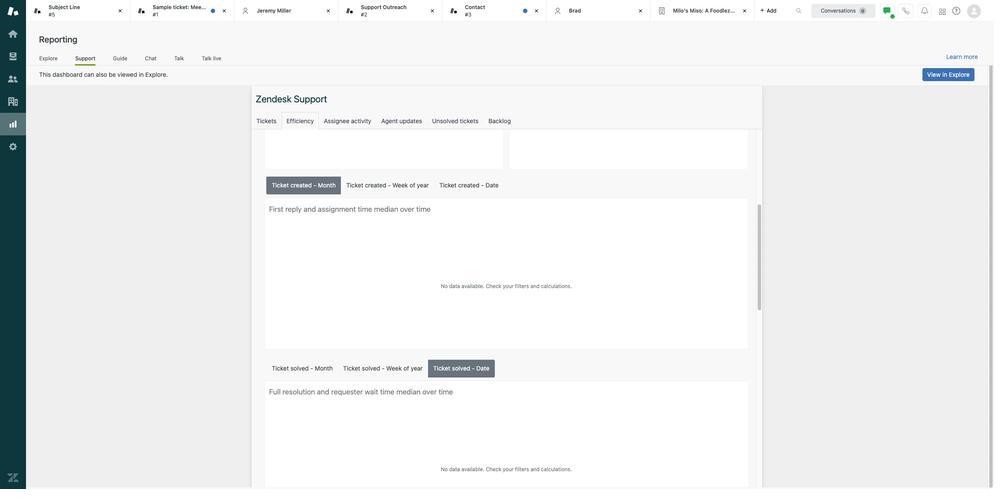 Task type: describe. For each thing, give the bounding box(es) containing it.
subject
[[49, 4, 68, 10]]

guide link
[[113, 55, 128, 64]]

close image for tab containing support outreach
[[428, 7, 437, 15]]

talk for talk
[[174, 55, 184, 61]]

close image for tab containing subject line
[[116, 7, 125, 15]]

the
[[205, 4, 213, 10]]

learn more link
[[947, 53, 979, 61]]

contact
[[465, 4, 485, 10]]

view in explore button
[[923, 68, 975, 81]]

milo's miso: a foodlez subsidiary tab
[[651, 0, 759, 22]]

#3
[[465, 11, 472, 18]]

views image
[[7, 51, 19, 62]]

talk link
[[174, 55, 184, 64]]

tab containing sample ticket: meet the ticket
[[130, 0, 234, 22]]

talk live link
[[202, 55, 222, 64]]

subsidiary
[[732, 7, 759, 14]]

reporting image
[[7, 118, 19, 130]]

miso:
[[690, 7, 704, 14]]

notifications image
[[922, 7, 929, 14]]

2 close image from the left
[[220, 7, 229, 15]]

contact #3
[[465, 4, 485, 18]]

can
[[84, 71, 94, 78]]

admin image
[[7, 141, 19, 152]]

view
[[928, 71, 941, 78]]

be
[[109, 71, 116, 78]]

also
[[96, 71, 107, 78]]

get help image
[[953, 7, 961, 15]]

0 vertical spatial explore
[[39, 55, 58, 61]]

explore link
[[39, 55, 58, 64]]

support for support outreach #2
[[361, 4, 382, 10]]

#2
[[361, 11, 367, 18]]

explore inside button
[[949, 71, 970, 78]]

brad
[[569, 7, 581, 14]]

conversations
[[821, 7, 856, 14]]

main element
[[0, 0, 26, 489]]

meet
[[191, 4, 204, 10]]

talk for talk live
[[202, 55, 212, 61]]

add
[[767, 7, 777, 14]]

jeremy miller
[[257, 7, 291, 14]]

this dashboard can also be viewed in explore.
[[39, 71, 168, 78]]

customers image
[[7, 73, 19, 85]]

#5
[[49, 11, 55, 18]]

learn
[[947, 53, 963, 60]]



Task type: vqa. For each thing, say whether or not it's contained in the screenshot.
Talk LINK
yes



Task type: locate. For each thing, give the bounding box(es) containing it.
miller
[[277, 7, 291, 14]]

talk left live
[[202, 55, 212, 61]]

view in explore
[[928, 71, 970, 78]]

1 in from the left
[[139, 71, 144, 78]]

explore down learn more link
[[949, 71, 970, 78]]

3 close image from the left
[[324, 7, 333, 15]]

in inside button
[[943, 71, 948, 78]]

3 tab from the left
[[338, 0, 443, 22]]

milo's
[[673, 7, 689, 14]]

tab containing support outreach
[[338, 0, 443, 22]]

close image left the add dropdown button
[[741, 7, 749, 15]]

close image inside jeremy miller tab
[[324, 7, 333, 15]]

0 horizontal spatial support
[[75, 55, 96, 61]]

1 horizontal spatial support
[[361, 4, 382, 10]]

jeremy
[[257, 7, 276, 14]]

close image left #1
[[116, 7, 125, 15]]

tab
[[26, 0, 130, 22], [130, 0, 234, 22], [338, 0, 443, 22], [443, 0, 547, 22]]

get started image
[[7, 28, 19, 39]]

tab containing contact
[[443, 0, 547, 22]]

guide
[[113, 55, 127, 61]]

explore
[[39, 55, 58, 61], [949, 71, 970, 78]]

milo's miso: a foodlez subsidiary
[[673, 7, 759, 14]]

talk right chat
[[174, 55, 184, 61]]

6 close image from the left
[[741, 7, 749, 15]]

chat link
[[145, 55, 157, 64]]

#1
[[153, 11, 158, 18]]

close image
[[116, 7, 125, 15], [220, 7, 229, 15], [324, 7, 333, 15], [428, 7, 437, 15], [532, 7, 541, 15], [741, 7, 749, 15]]

close image
[[637, 7, 645, 15]]

support
[[361, 4, 382, 10], [75, 55, 96, 61]]

support outreach #2
[[361, 4, 407, 18]]

1 horizontal spatial talk
[[202, 55, 212, 61]]

close image left brad at the right top
[[532, 7, 541, 15]]

2 in from the left
[[943, 71, 948, 78]]

tab containing subject line
[[26, 0, 130, 22]]

close image right the
[[220, 7, 229, 15]]

jeremy miller tab
[[234, 0, 338, 22]]

talk
[[174, 55, 184, 61], [202, 55, 212, 61]]

in right viewed
[[139, 71, 144, 78]]

close image for milo's miso: a foodlez subsidiary tab
[[741, 7, 749, 15]]

learn more
[[947, 53, 979, 60]]

outreach
[[383, 4, 407, 10]]

1 horizontal spatial explore
[[949, 71, 970, 78]]

organizations image
[[7, 96, 19, 107]]

zendesk image
[[7, 472, 19, 483]]

2 tab from the left
[[130, 0, 234, 22]]

0 vertical spatial support
[[361, 4, 382, 10]]

viewed
[[118, 71, 137, 78]]

4 close image from the left
[[428, 7, 437, 15]]

foodlez
[[710, 7, 731, 14]]

chat
[[145, 55, 157, 61]]

1 close image from the left
[[116, 7, 125, 15]]

0 horizontal spatial talk
[[174, 55, 184, 61]]

talk inside talk link
[[174, 55, 184, 61]]

1 tab from the left
[[26, 0, 130, 22]]

in right view
[[943, 71, 948, 78]]

dashboard
[[53, 71, 82, 78]]

button displays agent's chat status as online. image
[[884, 7, 891, 14]]

explore up this
[[39, 55, 58, 61]]

more
[[964, 53, 979, 60]]

1 vertical spatial support
[[75, 55, 96, 61]]

zendesk products image
[[940, 8, 946, 15]]

5 close image from the left
[[532, 7, 541, 15]]

4 tab from the left
[[443, 0, 547, 22]]

1 horizontal spatial in
[[943, 71, 948, 78]]

support up #2
[[361, 4, 382, 10]]

explore.
[[145, 71, 168, 78]]

this
[[39, 71, 51, 78]]

brad tab
[[547, 0, 651, 22]]

tabs tab list
[[26, 0, 787, 22]]

sample
[[153, 4, 172, 10]]

subject line #5
[[49, 4, 80, 18]]

support link
[[75, 55, 96, 66]]

sample ticket: meet the ticket #1
[[153, 4, 229, 18]]

a
[[705, 7, 709, 14]]

close image left #2
[[324, 7, 333, 15]]

in
[[139, 71, 144, 78], [943, 71, 948, 78]]

live
[[213, 55, 221, 61]]

add button
[[755, 0, 782, 21]]

reporting
[[39, 34, 77, 44]]

talk live
[[202, 55, 221, 61]]

close image for jeremy miller tab
[[324, 7, 333, 15]]

1 vertical spatial explore
[[949, 71, 970, 78]]

1 talk from the left
[[174, 55, 184, 61]]

2 talk from the left
[[202, 55, 212, 61]]

0 horizontal spatial in
[[139, 71, 144, 78]]

support inside support outreach #2
[[361, 4, 382, 10]]

close image inside milo's miso: a foodlez subsidiary tab
[[741, 7, 749, 15]]

conversations button
[[812, 4, 876, 18]]

support up can
[[75, 55, 96, 61]]

0 horizontal spatial explore
[[39, 55, 58, 61]]

talk inside talk live link
[[202, 55, 212, 61]]

ticket:
[[173, 4, 189, 10]]

support for support
[[75, 55, 96, 61]]

line
[[70, 4, 80, 10]]

ticket
[[215, 4, 229, 10]]

close image left #3
[[428, 7, 437, 15]]

zendesk support image
[[7, 6, 19, 17]]



